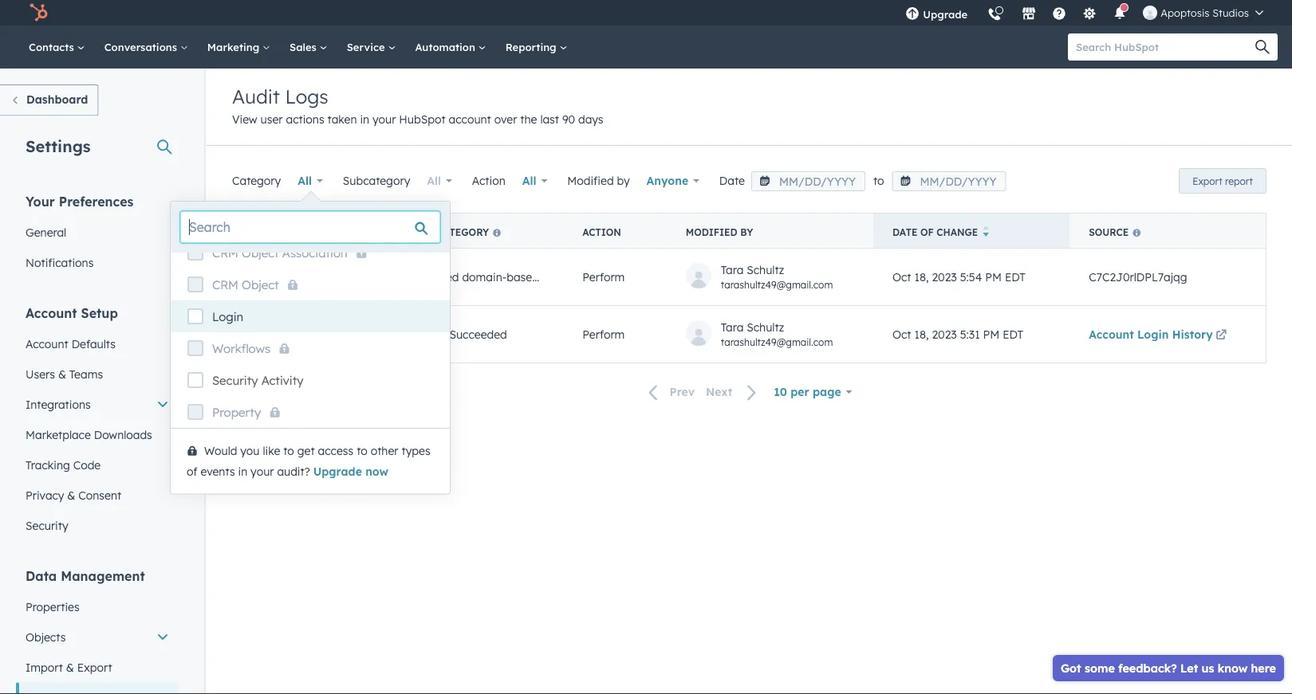 Task type: locate. For each thing, give the bounding box(es) containing it.
pm right 5:31
[[983, 328, 1000, 342]]

1 vertical spatial 18,
[[915, 328, 929, 342]]

help image
[[1052, 7, 1067, 22]]

1 vertical spatial &
[[67, 489, 75, 503]]

2 vertical spatial &
[[66, 661, 74, 675]]

search button
[[1248, 34, 1278, 61]]

0 horizontal spatial action
[[472, 174, 506, 188]]

subcategory down taken
[[343, 174, 410, 188]]

edt right 5:54
[[1005, 270, 1026, 284]]

setup
[[81, 305, 118, 321]]

0 horizontal spatial of
[[187, 465, 197, 479]]

list box containing crm object association
[[171, 237, 450, 428]]

oct
[[893, 270, 911, 284], [893, 328, 911, 342]]

2 18, from the top
[[915, 328, 929, 342]]

based
[[507, 270, 539, 284]]

activity down 'workflows'
[[261, 373, 304, 389]]

login up 'workflows'
[[212, 310, 244, 325]]

2 horizontal spatial all button
[[512, 165, 558, 197]]

0 vertical spatial action
[[472, 174, 506, 188]]

& for teams
[[58, 367, 66, 381]]

tara schultz image
[[1143, 6, 1158, 20]]

to left other
[[357, 444, 368, 458]]

1 horizontal spatial modified by
[[686, 227, 753, 239]]

tara schultz tarashultz49@gmail.com for oct 18, 2023 5:31 pm edt
[[721, 320, 833, 348]]

2 2023 from the top
[[932, 328, 957, 342]]

of left events
[[187, 465, 197, 479]]

data
[[26, 568, 57, 584]]

studios
[[1213, 6, 1249, 19]]

events
[[201, 465, 235, 479]]

0 vertical spatial tara schultz tarashultz49@gmail.com
[[721, 263, 833, 291]]

export down objects button
[[77, 661, 112, 675]]

dashboard link
[[0, 85, 98, 116]]

audit?
[[277, 465, 310, 479]]

perform for created domain-based invite link
[[583, 270, 625, 284]]

of
[[921, 227, 934, 239], [187, 465, 197, 479]]

& right import
[[66, 661, 74, 675]]

crm
[[212, 246, 238, 261], [212, 278, 238, 293]]

list box
[[171, 237, 450, 428]]

edt right 5:31
[[1003, 328, 1024, 342]]

1 vertical spatial of
[[187, 465, 197, 479]]

2 tarashultz49@gmail.com from the top
[[721, 336, 833, 348]]

account up users
[[26, 337, 68, 351]]

calling icon image
[[988, 8, 1002, 22]]

all button up the search search field
[[287, 165, 333, 197]]

all button down the
[[512, 165, 558, 197]]

all button
[[287, 165, 333, 197], [417, 165, 463, 197], [512, 165, 558, 197]]

crm for crm object association
[[212, 246, 238, 261]]

10 per page
[[774, 385, 841, 399]]

link opens in a new window image
[[1216, 330, 1227, 342], [1216, 330, 1227, 342]]

action down "over" at the top left
[[472, 174, 506, 188]]

dashboard
[[26, 93, 88, 107]]

1 vertical spatial your
[[251, 465, 274, 479]]

1 all button from the left
[[287, 165, 333, 197]]

1 horizontal spatial action
[[583, 227, 621, 239]]

perform
[[583, 270, 625, 284], [583, 328, 625, 342]]

1 horizontal spatial of
[[921, 227, 934, 239]]

all down the
[[522, 174, 537, 188]]

perform right invite
[[583, 270, 625, 284]]

would
[[204, 444, 237, 458]]

0 horizontal spatial your
[[251, 465, 274, 479]]

modified down anyone popup button
[[686, 227, 738, 239]]

0 vertical spatial tara
[[721, 263, 744, 277]]

2 horizontal spatial to
[[873, 174, 884, 188]]

all for action
[[522, 174, 537, 188]]

all down hubspot
[[427, 174, 441, 188]]

account inside account defaults link
[[26, 337, 68, 351]]

1 object from the top
[[242, 246, 279, 261]]

in right taken
[[360, 112, 369, 126]]

account up account defaults
[[26, 305, 77, 321]]

1 18, from the top
[[915, 270, 929, 284]]

1 vertical spatial crm
[[212, 278, 238, 293]]

security down "privacy"
[[26, 519, 68, 533]]

edt for oct 18, 2023 5:54 pm edt
[[1005, 270, 1026, 284]]

page
[[813, 385, 841, 399]]

Search HubSpot search field
[[1068, 34, 1264, 61]]

0 vertical spatial 2023
[[932, 270, 957, 284]]

1 crm from the top
[[212, 246, 238, 261]]

per
[[791, 385, 809, 399]]

pm for 5:54
[[986, 270, 1002, 284]]

upgrade right upgrade icon
[[923, 8, 968, 21]]

0 vertical spatial of
[[921, 227, 934, 239]]

0 horizontal spatial subcategory
[[343, 174, 410, 188]]

1 vertical spatial tarashultz49@gmail.com
[[721, 336, 833, 348]]

service
[[347, 40, 388, 53]]

0 horizontal spatial all button
[[287, 165, 333, 197]]

0 horizontal spatial in
[[238, 465, 247, 479]]

anyone button
[[636, 165, 710, 197]]

1 horizontal spatial subcategory
[[417, 227, 489, 239]]

subcategory up "created"
[[417, 227, 489, 239]]

0 vertical spatial category
[[232, 174, 281, 188]]

conversations link
[[95, 26, 198, 69]]

MM/DD/YYYY text field
[[892, 171, 1006, 191]]

all button down hubspot
[[417, 165, 463, 197]]

properties link
[[16, 592, 179, 623]]

3 all button from the left
[[512, 165, 558, 197]]

0 vertical spatial oct
[[893, 270, 911, 284]]

date left the change at the top right of the page
[[893, 227, 918, 239]]

account for account defaults
[[26, 337, 68, 351]]

1 vertical spatial activity
[[261, 373, 304, 389]]

hubspot
[[399, 112, 446, 126]]

now
[[365, 465, 388, 479]]

1 horizontal spatial all
[[427, 174, 441, 188]]

0 vertical spatial date
[[719, 174, 745, 188]]

taken
[[327, 112, 357, 126]]

to right like
[[283, 444, 294, 458]]

date
[[719, 174, 745, 188], [893, 227, 918, 239]]

user
[[261, 112, 283, 126]]

1 vertical spatial export
[[77, 661, 112, 675]]

account
[[26, 305, 77, 321], [1089, 328, 1134, 342], [26, 337, 68, 351]]

report
[[1225, 175, 1253, 187]]

your inside audit logs view user actions taken in your hubspot account over the last 90 days
[[373, 112, 396, 126]]

subcategory
[[343, 174, 410, 188], [417, 227, 489, 239]]

modified by
[[567, 174, 630, 188], [686, 227, 753, 239]]

get
[[297, 444, 315, 458]]

1 vertical spatial pm
[[983, 328, 1000, 342]]

1 vertical spatial security
[[212, 373, 258, 389]]

2 all from the left
[[427, 174, 441, 188]]

of left the change at the top right of the page
[[921, 227, 934, 239]]

1 vertical spatial category
[[252, 227, 304, 239]]

1 tara from the top
[[721, 263, 744, 277]]

2 horizontal spatial all
[[522, 174, 537, 188]]

upgrade now
[[313, 465, 388, 479]]

import & export link
[[16, 653, 179, 683]]

your down like
[[251, 465, 274, 479]]

security activity
[[252, 270, 337, 284], [212, 373, 304, 389]]

1 horizontal spatial your
[[373, 112, 396, 126]]

2 schultz from the top
[[747, 320, 784, 334]]

1 vertical spatial security activity
[[212, 373, 304, 389]]

export left report
[[1193, 175, 1223, 187]]

your preferences element
[[16, 193, 179, 278]]

account down c7c2j0rldpl7ajqg
[[1089, 328, 1134, 342]]

1 vertical spatial subcategory
[[417, 227, 489, 239]]

1 vertical spatial perform
[[583, 328, 625, 342]]

1 horizontal spatial all button
[[417, 165, 463, 197]]

0 vertical spatial crm
[[212, 246, 238, 261]]

oct left 5:31
[[893, 328, 911, 342]]

0 horizontal spatial by
[[617, 174, 630, 188]]

0 vertical spatial in
[[360, 112, 369, 126]]

days
[[578, 112, 604, 126]]

tara for oct 18, 2023 5:54 pm edt
[[721, 263, 744, 277]]

0 vertical spatial upgrade
[[923, 8, 968, 21]]

2 crm from the top
[[212, 278, 238, 293]]

90
[[562, 112, 575, 126]]

1 vertical spatial tara
[[721, 320, 744, 334]]

1 vertical spatial modified by
[[686, 227, 753, 239]]

defaults
[[72, 337, 116, 351]]

18, down the date of change on the top right of page
[[915, 270, 929, 284]]

pm right 5:54
[[986, 270, 1002, 284]]

in inside would you like to get access to other types of events in your audit?
[[238, 465, 247, 479]]

0 vertical spatial schultz
[[747, 263, 784, 277]]

actions
[[286, 112, 324, 126]]

association
[[282, 246, 348, 261]]

0 vertical spatial object
[[242, 246, 279, 261]]

next button
[[700, 382, 767, 403]]

tracking code link
[[16, 450, 179, 481]]

1 vertical spatial modified
[[686, 227, 738, 239]]

MM/DD/YYYY text field
[[751, 171, 866, 191]]

of inside would you like to get access to other types of events in your audit?
[[187, 465, 197, 479]]

privacy & consent
[[26, 489, 121, 503]]

date for date
[[719, 174, 745, 188]]

2 object from the top
[[242, 278, 279, 293]]

1 tarashultz49@gmail.com from the top
[[721, 279, 833, 291]]

object up "crm object"
[[242, 246, 279, 261]]

0 vertical spatial security
[[252, 270, 295, 284]]

login
[[212, 310, 244, 325], [252, 328, 281, 342], [417, 328, 446, 342], [1138, 328, 1169, 342]]

1 vertical spatial upgrade
[[313, 465, 362, 479]]

crm object
[[212, 278, 279, 293]]

1 vertical spatial edt
[[1003, 328, 1024, 342]]

date right anyone popup button
[[719, 174, 745, 188]]

2 all button from the left
[[417, 165, 463, 197]]

1 vertical spatial tara schultz tarashultz49@gmail.com
[[721, 320, 833, 348]]

0 vertical spatial tarashultz49@gmail.com
[[721, 279, 833, 291]]

workflows
[[212, 341, 271, 357]]

Search search field
[[180, 211, 440, 243]]

security down the crm object association
[[252, 270, 295, 284]]

1 2023 from the top
[[932, 270, 957, 284]]

category up the crm object association
[[252, 227, 304, 239]]

perform down link
[[583, 328, 625, 342]]

apoptosis studios
[[1161, 6, 1249, 19]]

activity
[[298, 270, 337, 284], [261, 373, 304, 389]]

access
[[318, 444, 354, 458]]

0 horizontal spatial to
[[283, 444, 294, 458]]

0 vertical spatial security activity
[[252, 270, 337, 284]]

crm down the crm object association
[[212, 278, 238, 293]]

0 vertical spatial edt
[[1005, 270, 1026, 284]]

over
[[494, 112, 517, 126]]

0 horizontal spatial date
[[719, 174, 745, 188]]

1 all from the left
[[298, 174, 312, 188]]

notifications link
[[16, 248, 179, 278]]

all button for category
[[287, 165, 333, 197]]

1 horizontal spatial by
[[740, 227, 753, 239]]

teams
[[69, 367, 103, 381]]

& right "privacy"
[[67, 489, 75, 503]]

of inside 'button'
[[921, 227, 934, 239]]

date inside date of change 'button'
[[893, 227, 918, 239]]

1 tara schultz tarashultz49@gmail.com from the top
[[721, 263, 833, 291]]

2 tara from the top
[[721, 320, 744, 334]]

security activity down 'workflows'
[[212, 373, 304, 389]]

upgrade down 'access'
[[313, 465, 362, 479]]

0 vertical spatial 18,
[[915, 270, 929, 284]]

modified down days
[[567, 174, 614, 188]]

tarashultz49@gmail.com
[[721, 279, 833, 291], [721, 336, 833, 348]]

0 horizontal spatial modified by
[[567, 174, 630, 188]]

activity down association
[[298, 270, 337, 284]]

0 vertical spatial by
[[617, 174, 630, 188]]

0 horizontal spatial export
[[77, 661, 112, 675]]

1 horizontal spatial in
[[360, 112, 369, 126]]

18, for oct 18, 2023 5:31 pm edt
[[915, 328, 929, 342]]

1 perform from the top
[[583, 270, 625, 284]]

1 vertical spatial 2023
[[932, 328, 957, 342]]

& for export
[[66, 661, 74, 675]]

1 vertical spatial in
[[238, 465, 247, 479]]

& inside the data management element
[[66, 661, 74, 675]]

sales
[[290, 40, 320, 53]]

login left succeeded
[[417, 328, 446, 342]]

account setup element
[[16, 304, 179, 541]]

1 vertical spatial date
[[893, 227, 918, 239]]

0 vertical spatial perform
[[583, 270, 625, 284]]

0 vertical spatial modified by
[[567, 174, 630, 188]]

automation link
[[406, 26, 496, 69]]

all up the search search field
[[298, 174, 312, 188]]

your inside would you like to get access to other types of events in your audit?
[[251, 465, 274, 479]]

oct down the date of change on the top right of page
[[893, 270, 911, 284]]

0 vertical spatial your
[[373, 112, 396, 126]]

1 schultz from the top
[[747, 263, 784, 277]]

modified
[[567, 174, 614, 188], [686, 227, 738, 239]]

1 vertical spatial schultz
[[747, 320, 784, 334]]

2023 left 5:31
[[932, 328, 957, 342]]

succeeded
[[449, 328, 507, 342]]

marketplace
[[26, 428, 91, 442]]

2023 left 5:54
[[932, 270, 957, 284]]

object for crm object
[[242, 278, 279, 293]]

2 oct from the top
[[893, 328, 911, 342]]

marketing link
[[198, 26, 280, 69]]

activity inside list box
[[261, 373, 304, 389]]

like
[[263, 444, 280, 458]]

2 tara schultz tarashultz49@gmail.com from the top
[[721, 320, 833, 348]]

calling icon button
[[981, 2, 1009, 25]]

action up link
[[583, 227, 621, 239]]

0 horizontal spatial upgrade
[[313, 465, 362, 479]]

your left hubspot
[[373, 112, 396, 126]]

schultz
[[747, 263, 784, 277], [747, 320, 784, 334]]

tarashultz49@gmail.com for oct 18, 2023 5:31 pm edt
[[721, 336, 833, 348]]

modified by down days
[[567, 174, 630, 188]]

tracking code
[[26, 458, 101, 472]]

& for consent
[[67, 489, 75, 503]]

1 oct from the top
[[893, 270, 911, 284]]

all for category
[[298, 174, 312, 188]]

1 vertical spatial object
[[242, 278, 279, 293]]

security up property
[[212, 373, 258, 389]]

account for account setup
[[26, 305, 77, 321]]

0 horizontal spatial all
[[298, 174, 312, 188]]

help button
[[1046, 0, 1073, 26]]

upgrade for upgrade
[[923, 8, 968, 21]]

1 horizontal spatial upgrade
[[923, 8, 968, 21]]

security activity down the crm object association
[[252, 270, 337, 284]]

modified by down anyone popup button
[[686, 227, 753, 239]]

objects
[[26, 631, 66, 645]]

audit logs view user actions taken in your hubspot account over the last 90 days
[[232, 85, 604, 126]]

menu
[[896, 0, 1273, 32]]

tara
[[721, 263, 744, 277], [721, 320, 744, 334]]

0 vertical spatial &
[[58, 367, 66, 381]]

1 vertical spatial action
[[583, 227, 621, 239]]

link
[[574, 270, 592, 284]]

18, left 5:31
[[915, 328, 929, 342]]

1 vertical spatial oct
[[893, 328, 911, 342]]

crm up "crm object"
[[212, 246, 238, 261]]

3 all from the left
[[522, 174, 537, 188]]

0 vertical spatial pm
[[986, 270, 1002, 284]]

0 vertical spatial modified
[[567, 174, 614, 188]]

& right users
[[58, 367, 66, 381]]

anyone
[[647, 174, 689, 188]]

0 vertical spatial export
[[1193, 175, 1223, 187]]

1 horizontal spatial export
[[1193, 175, 1223, 187]]

in down you
[[238, 465, 247, 479]]

2 vertical spatial security
[[26, 519, 68, 533]]

to left mm/dd/yyyy text box
[[873, 174, 884, 188]]

2 perform from the top
[[583, 328, 625, 342]]

1 horizontal spatial date
[[893, 227, 918, 239]]

category down view
[[232, 174, 281, 188]]

object down the crm object association
[[242, 278, 279, 293]]

18,
[[915, 270, 929, 284], [915, 328, 929, 342]]



Task type: vqa. For each thing, say whether or not it's contained in the screenshot.
the middle + Add
no



Task type: describe. For each thing, give the bounding box(es) containing it.
settings link
[[1073, 0, 1107, 26]]

oct for oct 18, 2023 5:54 pm edt
[[893, 270, 911, 284]]

login succeeded
[[417, 328, 507, 342]]

settings image
[[1083, 7, 1097, 22]]

all button for action
[[512, 165, 558, 197]]

notifications button
[[1107, 0, 1134, 26]]

hubspot image
[[29, 3, 48, 22]]

property
[[212, 405, 261, 420]]

other
[[371, 444, 398, 458]]

prev
[[670, 385, 695, 399]]

account for account login history
[[1089, 328, 1134, 342]]

1 vertical spatial by
[[740, 227, 753, 239]]

export report button
[[1179, 168, 1267, 194]]

security activity inside list box
[[212, 373, 304, 389]]

account setup
[[26, 305, 118, 321]]

date for date of change
[[893, 227, 918, 239]]

upgrade for upgrade now
[[313, 465, 362, 479]]

account login history
[[1089, 328, 1213, 342]]

users & teams link
[[16, 359, 179, 390]]

login down "crm object"
[[252, 328, 281, 342]]

import
[[26, 661, 63, 675]]

tarashultz49@gmail.com for oct 18, 2023 5:54 pm edt
[[721, 279, 833, 291]]

descending sort. press to sort ascending. element
[[983, 226, 989, 239]]

menu containing apoptosis studios
[[896, 0, 1273, 32]]

downloads
[[94, 428, 152, 442]]

service link
[[337, 26, 406, 69]]

1 horizontal spatial to
[[357, 444, 368, 458]]

0 vertical spatial activity
[[298, 270, 337, 284]]

marketplace downloads link
[[16, 420, 179, 450]]

general link
[[16, 217, 179, 248]]

export inside button
[[1193, 175, 1223, 187]]

2023 for 5:54
[[932, 270, 957, 284]]

management
[[61, 568, 145, 584]]

5:31
[[960, 328, 980, 342]]

18, for oct 18, 2023 5:54 pm edt
[[915, 270, 929, 284]]

the
[[520, 112, 537, 126]]

objects button
[[16, 623, 179, 653]]

all button for subcategory
[[417, 165, 463, 197]]

contacts link
[[19, 26, 95, 69]]

export report
[[1193, 175, 1253, 187]]

notifications image
[[1113, 7, 1127, 22]]

tracking
[[26, 458, 70, 472]]

users
[[26, 367, 55, 381]]

security inside account setup element
[[26, 519, 68, 533]]

apoptosis studios button
[[1134, 0, 1273, 26]]

users & teams
[[26, 367, 103, 381]]

marketplaces image
[[1022, 7, 1036, 22]]

invite
[[542, 270, 571, 284]]

0 vertical spatial subcategory
[[343, 174, 410, 188]]

10
[[774, 385, 787, 399]]

prev button
[[639, 382, 700, 403]]

contacts
[[29, 40, 77, 53]]

date of change
[[893, 227, 978, 239]]

schultz for oct 18, 2023 5:54 pm edt
[[747, 263, 784, 277]]

reporting
[[506, 40, 560, 53]]

apoptosis
[[1161, 6, 1210, 19]]

oct 18, 2023 5:54 pm edt
[[893, 270, 1026, 284]]

view
[[232, 112, 257, 126]]

account defaults link
[[16, 329, 179, 359]]

tara for oct 18, 2023 5:31 pm edt
[[721, 320, 744, 334]]

pagination navigation
[[639, 382, 767, 403]]

5:54
[[960, 270, 982, 284]]

account
[[449, 112, 491, 126]]

object for crm object association
[[242, 246, 279, 261]]

marketplaces button
[[1013, 0, 1046, 26]]

source
[[1089, 227, 1129, 239]]

integrations
[[26, 398, 91, 412]]

perform for login succeeded
[[583, 328, 625, 342]]

data management element
[[16, 568, 179, 695]]

10 per page button
[[767, 377, 859, 408]]

2023 for 5:31
[[932, 328, 957, 342]]

audit
[[232, 85, 280, 108]]

reporting link
[[496, 26, 577, 69]]

notifications
[[26, 256, 94, 270]]

properties
[[26, 600, 79, 614]]

search image
[[1256, 40, 1270, 54]]

oct for oct 18, 2023 5:31 pm edt
[[893, 328, 911, 342]]

integrations button
[[16, 390, 179, 420]]

account login history link
[[1089, 328, 1230, 342]]

1 horizontal spatial modified
[[686, 227, 738, 239]]

tara schultz tarashultz49@gmail.com for oct 18, 2023 5:54 pm edt
[[721, 263, 833, 291]]

descending sort. press to sort ascending. image
[[983, 226, 989, 237]]

security inside list box
[[212, 373, 258, 389]]

your preferences
[[26, 193, 134, 209]]

marketing
[[207, 40, 262, 53]]

your
[[26, 193, 55, 209]]

0 horizontal spatial modified
[[567, 174, 614, 188]]

change
[[937, 227, 978, 239]]

sales link
[[280, 26, 337, 69]]

conversations
[[104, 40, 180, 53]]

upgrade image
[[906, 7, 920, 22]]

security link
[[16, 511, 179, 541]]

edt for oct 18, 2023 5:31 pm edt
[[1003, 328, 1024, 342]]

you
[[240, 444, 260, 458]]

would you like to get access to other types of events in your audit?
[[187, 444, 430, 479]]

crm object association
[[212, 246, 348, 261]]

automation
[[415, 40, 478, 53]]

logs
[[285, 85, 328, 108]]

history
[[1172, 328, 1213, 342]]

created
[[417, 270, 459, 284]]

oct 18, 2023 5:31 pm edt
[[893, 328, 1024, 342]]

hubspot link
[[19, 3, 60, 22]]

types
[[402, 444, 430, 458]]

login left history
[[1138, 328, 1169, 342]]

upgrade now button
[[313, 465, 388, 479]]

all for subcategory
[[427, 174, 441, 188]]

privacy
[[26, 489, 64, 503]]

schultz for oct 18, 2023 5:31 pm edt
[[747, 320, 784, 334]]

consent
[[78, 489, 121, 503]]

pm for 5:31
[[983, 328, 1000, 342]]

export inside the data management element
[[77, 661, 112, 675]]

c7c2j0rldpl7ajqg
[[1089, 270, 1188, 284]]

preferences
[[59, 193, 134, 209]]

in inside audit logs view user actions taken in your hubspot account over the last 90 days
[[360, 112, 369, 126]]

crm for crm object
[[212, 278, 238, 293]]



